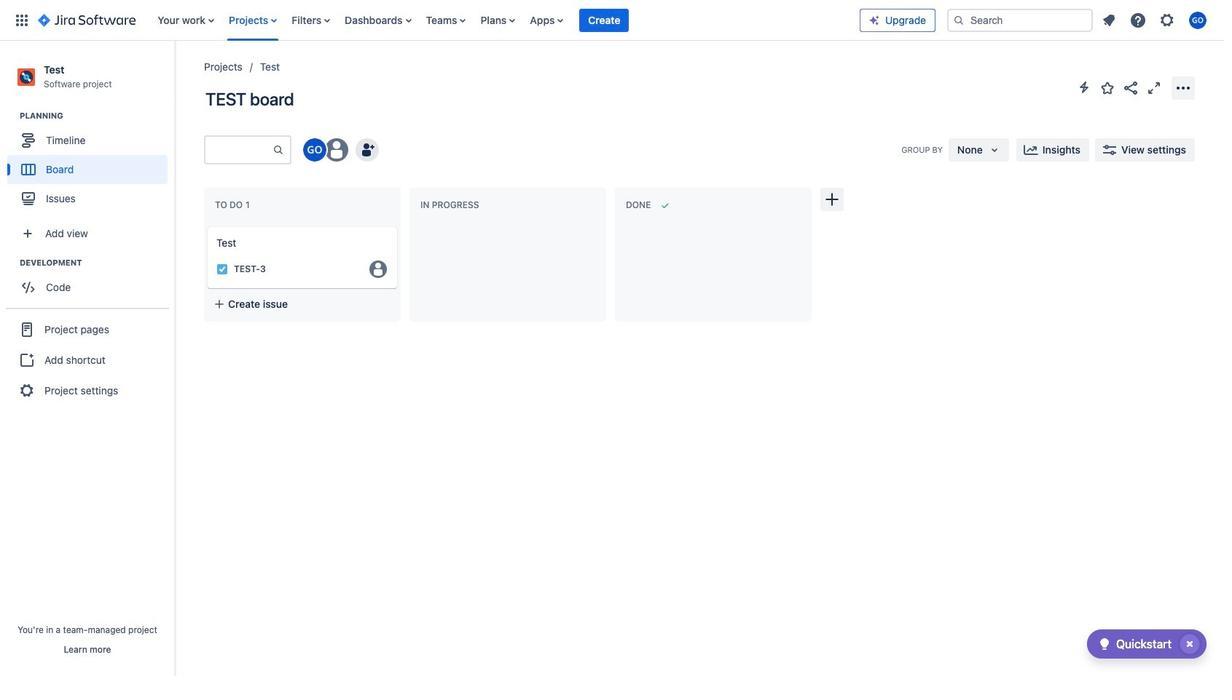 Task type: describe. For each thing, give the bounding box(es) containing it.
your profile and settings image
[[1189, 11, 1207, 29]]

Search this board text field
[[205, 137, 273, 163]]

help image
[[1129, 11, 1147, 29]]

appswitcher icon image
[[13, 11, 31, 29]]

add people image
[[359, 141, 376, 159]]

development image
[[2, 254, 20, 272]]

1 horizontal spatial list
[[1096, 7, 1215, 33]]

Search field
[[947, 8, 1093, 32]]

primary element
[[9, 0, 860, 40]]

create column image
[[823, 191, 841, 208]]

settings image
[[1159, 11, 1176, 29]]



Task type: vqa. For each thing, say whether or not it's contained in the screenshot.
Add people icon
yes



Task type: locate. For each thing, give the bounding box(es) containing it.
sidebar navigation image
[[159, 58, 191, 87]]

group for planning image
[[7, 110, 174, 218]]

to do element
[[215, 200, 253, 211]]

more actions image
[[1175, 79, 1192, 97]]

1 heading from the top
[[20, 110, 174, 122]]

search image
[[953, 14, 965, 26]]

check image
[[1096, 636, 1113, 654]]

enter full screen image
[[1146, 79, 1163, 97]]

banner
[[0, 0, 1224, 41]]

task image
[[216, 264, 228, 275]]

star test board image
[[1099, 79, 1116, 97]]

group
[[7, 110, 174, 218], [7, 257, 174, 307], [6, 308, 169, 412]]

0 horizontal spatial list
[[150, 0, 860, 40]]

None search field
[[947, 8, 1093, 32]]

1 vertical spatial heading
[[20, 257, 174, 269]]

planning image
[[2, 107, 20, 125]]

create issue image
[[197, 217, 215, 235]]

dismiss quickstart image
[[1178, 633, 1202, 657]]

jira software image
[[38, 11, 136, 29], [38, 11, 136, 29]]

group for development icon
[[7, 257, 174, 307]]

0 vertical spatial heading
[[20, 110, 174, 122]]

1 vertical spatial group
[[7, 257, 174, 307]]

0 vertical spatial group
[[7, 110, 174, 218]]

notifications image
[[1100, 11, 1118, 29]]

list
[[150, 0, 860, 40], [1096, 7, 1215, 33]]

heading
[[20, 110, 174, 122], [20, 257, 174, 269]]

list item
[[580, 0, 629, 40]]

automations menu button icon image
[[1076, 79, 1093, 96]]

2 vertical spatial group
[[6, 308, 169, 412]]

heading for development icon's group
[[20, 257, 174, 269]]

heading for group related to planning image
[[20, 110, 174, 122]]

sidebar element
[[0, 41, 175, 677]]

2 heading from the top
[[20, 257, 174, 269]]



